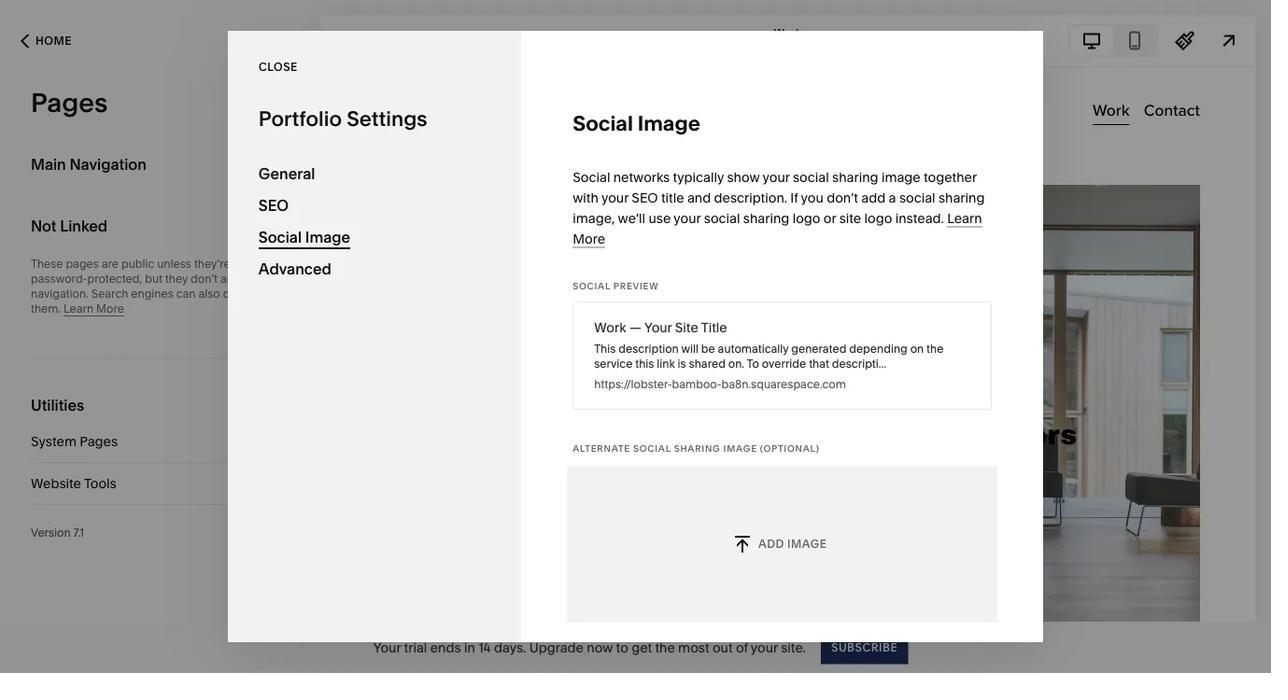 Task type: locate. For each thing, give the bounding box(es) containing it.
networks
[[613, 170, 670, 185]]

0 vertical spatial in
[[261, 272, 270, 286]]

2 logo from the left
[[865, 211, 892, 227]]

0 vertical spatial more
[[573, 231, 605, 247]]

the right get
[[655, 640, 675, 656]]

1 horizontal spatial your
[[644, 320, 672, 336]]

home button
[[0, 21, 92, 62]]

seo up add a new page to the "not linked" navigation group image
[[259, 196, 289, 214]]

1 horizontal spatial learn more link
[[573, 211, 982, 248]]

social up with
[[573, 170, 610, 185]]

0 vertical spatial your
[[644, 320, 672, 336]]

learn down navigation.
[[64, 302, 94, 316]]

2 horizontal spatial sharing
[[939, 190, 985, 206]]

image right sharing
[[723, 443, 757, 454]]

image,
[[573, 211, 615, 227]]

dialog containing portfolio settings
[[228, 31, 1043, 643]]

0 horizontal spatial sharing
[[743, 211, 790, 227]]

social up networks
[[573, 111, 633, 136]]

instead.
[[896, 211, 944, 227]]

your
[[644, 320, 672, 336], [373, 640, 401, 656]]

1 vertical spatial more
[[96, 302, 124, 316]]

your right — at the top of the page
[[644, 320, 672, 336]]

image right add
[[787, 538, 827, 551]]

more down image,
[[573, 231, 605, 247]]

most
[[678, 640, 709, 656]]

title
[[661, 190, 684, 206]]

social left sharing
[[633, 443, 671, 454]]

1 horizontal spatial learn more
[[573, 211, 982, 247]]

site
[[675, 320, 698, 336]]

your down the "and"
[[674, 211, 701, 227]]

add
[[861, 190, 886, 206]]

pages
[[66, 257, 99, 271]]

social
[[793, 170, 829, 185], [899, 190, 936, 206], [704, 211, 740, 227]]

0 vertical spatial the
[[273, 272, 290, 286]]

1 horizontal spatial learn
[[947, 211, 982, 227]]

the right on
[[927, 342, 944, 356]]

or inside social networks typically show your social sharing image together with your seo title and description. if you don't add a social sharing image, we'll use your social sharing logo or site logo instead.
[[824, 211, 836, 227]]

1 vertical spatial don't
[[191, 272, 218, 286]]

1 vertical spatial learn more link
[[64, 302, 124, 317]]

0 horizontal spatial social
[[704, 211, 740, 227]]

pages down home
[[31, 87, 108, 119]]

alternate
[[573, 443, 630, 454]]

0 vertical spatial social
[[793, 170, 829, 185]]

learn more
[[573, 211, 982, 247], [64, 302, 124, 316]]

the down disabled
[[273, 272, 290, 286]]

disabled
[[233, 257, 279, 271]]

image
[[638, 111, 700, 136], [305, 228, 350, 246], [723, 443, 757, 454], [787, 538, 827, 551]]

0 horizontal spatial in
[[261, 272, 270, 286]]

utilities
[[31, 396, 84, 414]]

your up description.
[[763, 170, 790, 185]]

also
[[198, 287, 220, 301]]

1 vertical spatial learn
[[64, 302, 94, 316]]

0 horizontal spatial seo
[[259, 196, 289, 214]]

1 horizontal spatial social
[[793, 170, 829, 185]]

learn
[[947, 211, 982, 227], [64, 302, 94, 316]]

show
[[727, 170, 760, 185]]

0 horizontal spatial or
[[282, 257, 293, 271]]

more down search at the top left
[[96, 302, 124, 316]]

1 vertical spatial in
[[464, 640, 475, 656]]

0 horizontal spatial learn more
[[64, 302, 124, 316]]

0 vertical spatial social image
[[573, 111, 700, 136]]

don't up site
[[827, 190, 858, 206]]

1 horizontal spatial the
[[655, 640, 675, 656]]

7.1
[[73, 526, 84, 540]]

0 vertical spatial don't
[[827, 190, 858, 206]]

override
[[762, 357, 806, 371]]

0 vertical spatial learn more link
[[573, 211, 982, 248]]

social down the "and"
[[704, 211, 740, 227]]

0 vertical spatial learn
[[947, 211, 982, 227]]

social image up networks
[[573, 111, 700, 136]]

trial
[[404, 640, 427, 656]]

1 vertical spatial pages
[[80, 434, 118, 450]]

0 horizontal spatial learn more link
[[64, 302, 124, 317]]

0 vertical spatial work
[[774, 26, 802, 40]]

if
[[790, 190, 798, 206]]

2 horizontal spatial social
[[899, 190, 936, 206]]

social image up advanced
[[259, 228, 350, 246]]

your inside work — your site title this description will be automatically generated depending on the service this link is shared on. to override that descripti... https://lobster-bamboo-ba8n.squarespace.com
[[644, 320, 672, 336]]

your left the trial
[[373, 640, 401, 656]]

you
[[801, 190, 824, 206]]

use
[[649, 211, 671, 227]]

0 horizontal spatial your
[[373, 640, 401, 656]]

description.
[[714, 190, 787, 206]]

or inside 'these pages are public unless they're disabled or password-protected, but they don't appear in the navigation. search engines can also discover them.'
[[282, 257, 293, 271]]

main
[[31, 155, 66, 173]]

they
[[165, 272, 188, 286]]

image inside button
[[787, 538, 827, 551]]

in left 14
[[464, 640, 475, 656]]

1 vertical spatial your
[[373, 640, 401, 656]]

to
[[616, 640, 628, 656]]

learn more link
[[573, 211, 982, 248], [64, 302, 124, 317]]

social up you
[[793, 170, 829, 185]]

or left site
[[824, 211, 836, 227]]

0 horizontal spatial social image
[[259, 228, 350, 246]]

1 horizontal spatial in
[[464, 640, 475, 656]]

tab list
[[1070, 26, 1156, 56]]

0 vertical spatial learn more
[[573, 211, 982, 247]]

0 horizontal spatial logo
[[793, 211, 821, 227]]

are
[[102, 257, 119, 271]]

2 vertical spatial social
[[704, 211, 740, 227]]

1 vertical spatial or
[[282, 257, 293, 271]]

we'll
[[618, 211, 646, 227]]

1 horizontal spatial don't
[[827, 190, 858, 206]]

on
[[910, 342, 924, 356]]

out
[[713, 640, 733, 656]]

work
[[774, 26, 802, 40], [594, 320, 626, 336]]

sharing up add
[[832, 170, 878, 185]]

0 vertical spatial sharing
[[832, 170, 878, 185]]

depending
[[849, 342, 908, 356]]

learn more down search at the top left
[[64, 302, 124, 316]]

now
[[587, 640, 613, 656]]

don't up also
[[191, 272, 218, 286]]

social up 'instead.' on the right of page
[[899, 190, 936, 206]]

social up advanced
[[259, 228, 302, 246]]

1 vertical spatial work
[[594, 320, 626, 336]]

them.
[[31, 302, 61, 316]]

or right disabled
[[282, 257, 293, 271]]

dialog
[[228, 31, 1043, 643]]

website tools button
[[31, 463, 289, 504]]

sharing
[[832, 170, 878, 185], [939, 190, 985, 206], [743, 211, 790, 227]]

advanced
[[259, 260, 331, 278]]

social inside social networks typically show your social sharing image together with your seo title and description. if you don't add a social sharing image, we'll use your social sharing logo or site logo instead.
[[573, 170, 610, 185]]

0 horizontal spatial the
[[273, 272, 290, 286]]

sharing down description.
[[743, 211, 790, 227]]

sharing down the together in the top of the page
[[939, 190, 985, 206]]

not linked
[[31, 217, 107, 235]]

unless
[[157, 257, 191, 271]]

learn more link down search at the top left
[[64, 302, 124, 317]]

0 horizontal spatial don't
[[191, 272, 218, 286]]

in
[[261, 272, 270, 286], [464, 640, 475, 656]]

more
[[573, 231, 605, 247], [96, 302, 124, 316]]

1 vertical spatial the
[[927, 342, 944, 356]]

shared
[[689, 357, 726, 371]]

settings
[[347, 106, 427, 131]]

1 horizontal spatial work
[[774, 26, 802, 40]]

on.
[[728, 357, 744, 371]]

or
[[824, 211, 836, 227], [282, 257, 293, 271]]

your
[[763, 170, 790, 185], [601, 190, 629, 206], [674, 211, 701, 227], [751, 640, 778, 656]]

1 horizontal spatial seo
[[632, 190, 658, 206]]

2 horizontal spatial the
[[927, 342, 944, 356]]

typically
[[673, 170, 724, 185]]

in down disabled
[[261, 272, 270, 286]]

https://lobster-
[[594, 378, 672, 391]]

social left "preview"
[[573, 280, 611, 291]]

ba8n.squarespace.com
[[722, 378, 846, 391]]

learn more link down if
[[573, 211, 982, 248]]

1 horizontal spatial or
[[824, 211, 836, 227]]

will
[[681, 342, 699, 356]]

logo down you
[[793, 211, 821, 227]]

be
[[701, 342, 715, 356]]

—
[[629, 320, 642, 336]]

0 vertical spatial or
[[824, 211, 836, 227]]

2 vertical spatial sharing
[[743, 211, 790, 227]]

1 vertical spatial learn more
[[64, 302, 124, 316]]

0 horizontal spatial work
[[594, 320, 626, 336]]

add
[[758, 538, 784, 551]]

logo down add
[[865, 211, 892, 227]]

learn more down if
[[573, 211, 982, 247]]

pages up tools
[[80, 434, 118, 450]]

link
[[657, 357, 675, 371]]

your right of
[[751, 640, 778, 656]]

learn down the together in the top of the page
[[947, 211, 982, 227]]

1 logo from the left
[[793, 211, 821, 227]]

social
[[573, 111, 633, 136], [573, 170, 610, 185], [259, 228, 302, 246], [573, 280, 611, 291], [633, 443, 671, 454]]

1 horizontal spatial logo
[[865, 211, 892, 227]]

public
[[121, 257, 154, 271]]

seo down networks
[[632, 190, 658, 206]]

(optional)
[[760, 443, 820, 454]]

work inside work — your site title this description will be automatically generated depending on the service this link is shared on. to override that descripti... https://lobster-bamboo-ba8n.squarespace.com
[[594, 320, 626, 336]]

social image
[[573, 111, 700, 136], [259, 228, 350, 246]]

the
[[273, 272, 290, 286], [927, 342, 944, 356], [655, 640, 675, 656]]

1 vertical spatial sharing
[[939, 190, 985, 206]]



Task type: vqa. For each thing, say whether or not it's contained in the screenshot.
Gary Orlando orlandogary85@gmail.com on the left bottom of page
no



Task type: describe. For each thing, give the bounding box(es) containing it.
general
[[259, 164, 315, 183]]

search
[[91, 287, 128, 301]]

that
[[809, 357, 829, 371]]

upgrade
[[529, 640, 584, 656]]

can
[[176, 287, 196, 301]]

0 vertical spatial pages
[[31, 87, 108, 119]]

automatically
[[718, 342, 789, 356]]

password-
[[31, 272, 87, 286]]

discover
[[223, 287, 268, 301]]

main navigation
[[31, 155, 146, 173]]

system pages
[[31, 434, 118, 450]]

pages inside "button"
[[80, 434, 118, 450]]

home
[[35, 34, 72, 48]]

not
[[31, 217, 57, 235]]

website
[[31, 476, 81, 492]]

website tools
[[31, 476, 116, 492]]

0 horizontal spatial more
[[96, 302, 124, 316]]

social networks typically show your social sharing image together with your seo title and description. if you don't add a social sharing image, we'll use your social sharing logo or site logo instead.
[[573, 170, 985, 227]]

these
[[31, 257, 63, 271]]

the inside work — your site title this description will be automatically generated depending on the service this link is shared on. to override that descripti... https://lobster-bamboo-ba8n.squarespace.com
[[927, 342, 944, 356]]

navigation.
[[31, 287, 89, 301]]

image up advanced
[[305, 228, 350, 246]]

seo link
[[259, 190, 491, 221]]

description
[[619, 342, 679, 356]]

with
[[573, 190, 599, 206]]

1 vertical spatial social
[[899, 190, 936, 206]]

social preview
[[573, 280, 659, 291]]

tools
[[84, 476, 116, 492]]

advanced link
[[259, 253, 491, 285]]

your up we'll
[[601, 190, 629, 206]]

site
[[839, 211, 861, 227]]

this
[[635, 357, 654, 371]]

1 horizontal spatial social image
[[573, 111, 700, 136]]

1 horizontal spatial sharing
[[832, 170, 878, 185]]

work for work
[[774, 26, 802, 40]]

add image
[[758, 538, 827, 551]]

close
[[259, 60, 298, 73]]

ends
[[430, 640, 461, 656]]

add a new page to the "not linked" navigation group image
[[243, 216, 263, 236]]

linked
[[60, 217, 107, 235]]

1 vertical spatial social image
[[259, 228, 350, 246]]

system pages button
[[31, 421, 289, 462]]

system
[[31, 434, 77, 450]]

portfolio settings
[[259, 106, 427, 131]]

work for work — your site title this description will be automatically generated depending on the service this link is shared on. to override that descripti... https://lobster-bamboo-ba8n.squarespace.com
[[594, 320, 626, 336]]

generated
[[791, 342, 847, 356]]

navigation
[[70, 155, 146, 173]]

appear
[[220, 272, 258, 286]]

but
[[145, 272, 163, 286]]

title
[[701, 320, 727, 336]]

in inside 'these pages are public unless they're disabled or password-protected, but they don't appear in the navigation. search engines can also discover them.'
[[261, 272, 270, 286]]

portfolio
[[259, 106, 342, 131]]

social image link
[[259, 221, 491, 253]]

your trial ends in 14 days. upgrade now to get the most out of your site.
[[373, 640, 806, 656]]

is
[[678, 357, 686, 371]]

image
[[882, 170, 921, 185]]

learn more link for you
[[573, 211, 982, 248]]

they're
[[194, 257, 230, 271]]

0 horizontal spatial learn
[[64, 302, 94, 316]]

don't inside 'these pages are public unless they're disabled or password-protected, but they don't appear in the navigation. search engines can also discover them.'
[[191, 272, 218, 286]]

a
[[889, 190, 896, 206]]

learn inside learn more
[[947, 211, 982, 227]]

14
[[478, 640, 491, 656]]

add image button
[[567, 466, 998, 623]]

of
[[736, 640, 748, 656]]

version 7.1
[[31, 526, 84, 540]]

version
[[31, 526, 71, 540]]

learn more inside "dialog"
[[573, 211, 982, 247]]

image up networks
[[638, 111, 700, 136]]

alternate social sharing image (optional)
[[573, 443, 820, 454]]

1 horizontal spatial more
[[573, 231, 605, 247]]

protected,
[[87, 272, 142, 286]]

2 vertical spatial the
[[655, 640, 675, 656]]

don't inside social networks typically show your social sharing image together with your seo title and description. if you don't add a social sharing image, we'll use your social sharing logo or site logo instead.
[[827, 190, 858, 206]]

the inside 'these pages are public unless they're disabled or password-protected, but they don't appear in the navigation. search engines can also discover them.'
[[273, 272, 290, 286]]

days.
[[494, 640, 526, 656]]

site.
[[781, 640, 806, 656]]

together
[[924, 170, 977, 185]]

this
[[594, 342, 616, 356]]

sharing
[[674, 443, 721, 454]]

seo inside social networks typically show your social sharing image together with your seo title and description. if you don't add a social sharing image, we'll use your social sharing logo or site logo instead.
[[632, 190, 658, 206]]

descripti...
[[832, 357, 886, 371]]

to
[[747, 357, 759, 371]]

add a new page to the "main navigation" group image
[[243, 154, 263, 175]]

engines
[[131, 287, 174, 301]]

learn more link for navigation.
[[64, 302, 124, 317]]

close button
[[259, 50, 298, 84]]

these pages are public unless they're disabled or password-protected, but they don't appear in the navigation. search engines can also discover them.
[[31, 257, 293, 316]]

general link
[[259, 158, 491, 190]]

service
[[594, 357, 633, 371]]

and
[[687, 190, 711, 206]]

bamboo-
[[672, 378, 722, 391]]

work — your site title this description will be automatically generated depending on the service this link is shared on. to override that descripti... https://lobster-bamboo-ba8n.squarespace.com
[[594, 320, 944, 391]]



